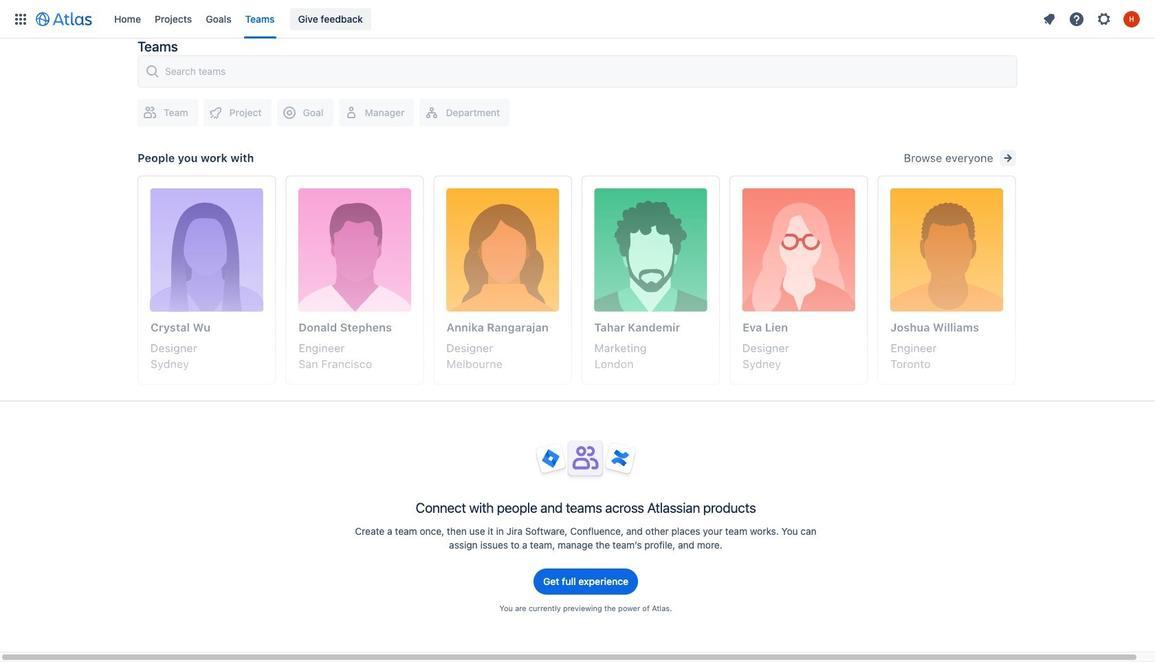 Task type: vqa. For each thing, say whether or not it's contained in the screenshot.
Close banner ICON
no



Task type: describe. For each thing, give the bounding box(es) containing it.
search teams image
[[144, 63, 161, 80]]

help icon image
[[1069, 11, 1085, 27]]

account image
[[1124, 11, 1140, 27]]

top element
[[8, 0, 1037, 38]]



Task type: locate. For each thing, give the bounding box(es) containing it.
Search teams field
[[161, 59, 1011, 84]]

list
[[107, 0, 1037, 38], [1037, 8, 1147, 30]]

notifications image
[[1041, 11, 1058, 27]]

settings image
[[1096, 11, 1113, 27]]

switch to... image
[[12, 11, 29, 27]]

banner
[[0, 0, 1156, 39]]



